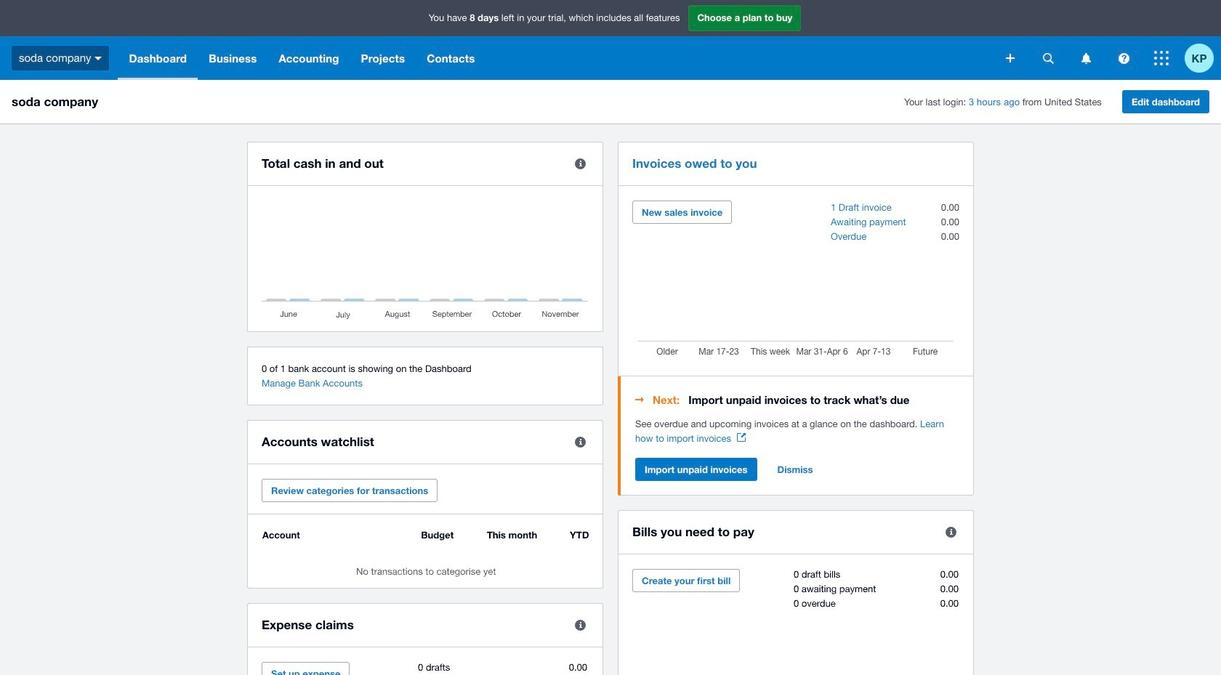Task type: vqa. For each thing, say whether or not it's contained in the screenshot.
svg image to the left
yes



Task type: locate. For each thing, give the bounding box(es) containing it.
banner
[[0, 0, 1221, 80]]

svg image
[[1154, 51, 1169, 65], [1043, 53, 1054, 64], [1118, 53, 1129, 64], [1006, 54, 1015, 63], [95, 57, 102, 60]]

panel body document
[[635, 417, 959, 446], [635, 417, 959, 446]]

empty state of the bills widget with a 'create your first bill' button and an unpopulated column graph. image
[[632, 569, 959, 675]]

empty state of the accounts watchlist widget, featuring a 'review categories for transactions' button and a data-less table with headings 'account,' 'budget,' 'this month,' and 'ytd.' image
[[262, 529, 589, 577]]

empty state widget for the total cash in and out feature, displaying a column graph summarising bank transaction data as total money in versus total money out across all connected bank accounts, enabling a visual comparison of the two amounts. image
[[262, 201, 589, 321]]

heading
[[635, 391, 959, 408]]



Task type: describe. For each thing, give the bounding box(es) containing it.
empty state of the expenses widget with a 'set up expense claims' button and a data-less table. image
[[262, 662, 589, 675]]

opens in a new tab image
[[737, 433, 746, 442]]

svg image
[[1081, 53, 1091, 64]]



